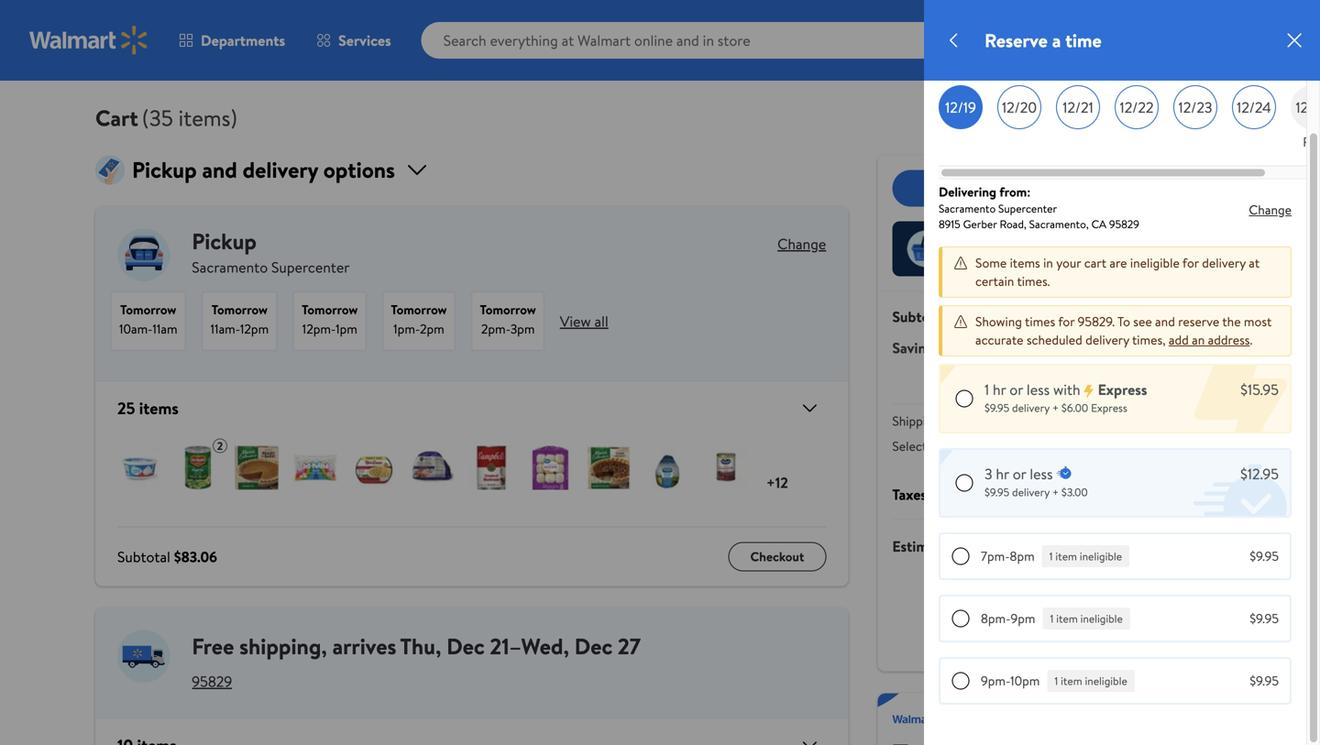 Task type: locate. For each thing, give the bounding box(es) containing it.
free shipping, arrives thu, dec 21 to wed, dec 27 95829 element
[[95, 608, 848, 704]]

pickup
[[192, 226, 257, 257]]

&
[[1078, 701, 1086, 719]]

+ left $6.00
[[1052, 400, 1059, 416]]

1 horizontal spatial all
[[1057, 178, 1072, 198]]

supercenter down checkout all items
[[999, 201, 1057, 216]]

free inside free shipping, arrives thu, dec 21 to wed, dec 27 95829 element
[[192, 631, 234, 662]]

2 + from the top
[[1052, 485, 1059, 500]]

dec right thu,
[[447, 631, 485, 662]]

fees
[[1074, 437, 1097, 455]]

certain
[[976, 272, 1014, 290]]

(35 left "showing"
[[950, 307, 971, 327]]

12/21 button
[[1056, 85, 1100, 129]]

ocean spray jellied cranberry sauce, 14 oz can with addon services image
[[704, 446, 748, 490]]

for inside monthly payments available for eligible items. continue with affirm
[[1115, 612, 1132, 630]]

1 vertical spatial 95829
[[192, 672, 232, 692]]

0 vertical spatial change button
[[1235, 201, 1292, 219]]

1 for 7pm-8pm
[[1050, 549, 1053, 564]]

1 horizontal spatial change
[[1249, 201, 1292, 219]]

1 vertical spatial or
[[977, 437, 989, 455]]

select up checkout
[[1176, 437, 1210, 455]]

your left groceries
[[955, 719, 980, 737]]

tomorrow for 3pm
[[480, 301, 536, 319]]

9pm-
[[981, 672, 1011, 690]]

jet-puffed mini marshmallows, 10 oz bag with addon services image
[[293, 446, 337, 490]]

select down shipping
[[892, 437, 927, 455]]

1 horizontal spatial at
[[1249, 254, 1260, 272]]

sacramento up microsoft
[[939, 201, 996, 216]]

4 tomorrow from the left
[[391, 301, 447, 319]]

1 horizontal spatial with
[[1147, 633, 1171, 651]]

tomorrow inside tomorrow 11am-12pm
[[212, 301, 268, 319]]

free up 95829 button
[[192, 631, 234, 662]]

0 horizontal spatial subtotal
[[117, 547, 170, 567]]

5 tomorrow from the left
[[480, 301, 536, 319]]

0 vertical spatial all
[[1057, 178, 1072, 198]]

$9.95
[[985, 400, 1010, 416], [985, 485, 1010, 500], [1250, 547, 1279, 565], [1250, 610, 1279, 628], [1250, 672, 1279, 690]]

0 vertical spatial 1 item ineligible
[[1050, 549, 1122, 564]]

time right save
[[1117, 701, 1142, 719]]

ineligible up continue
[[1081, 611, 1123, 627]]

delivery left &
[[1031, 701, 1075, 719]]

0 horizontal spatial for
[[1058, 313, 1075, 331]]

item right 9pm
[[1056, 611, 1078, 627]]

0 vertical spatial free
[[1185, 412, 1210, 430]]

hr
[[993, 380, 1006, 400], [996, 464, 1009, 484]]

1 vertical spatial with
[[1147, 633, 1171, 651]]

0 horizontal spatial checkout
[[750, 548, 804, 566]]

0 vertical spatial items)
[[178, 103, 238, 133]]

monthly
[[960, 612, 1005, 630]]

ineligible down fast! on the right of the page
[[1130, 254, 1180, 272]]

sacramento inside sacramento supercenter 8915 gerber road, sacramento, ca 95829
[[939, 201, 996, 216]]

(35
[[142, 103, 173, 133], [950, 307, 971, 327]]

0 horizontal spatial with
[[1053, 380, 1081, 400]]

1 vertical spatial sacramento
[[192, 257, 268, 277]]

your
[[1056, 254, 1081, 272], [955, 719, 980, 737]]

items) right cart
[[178, 103, 238, 133]]

1 select from the left
[[892, 437, 927, 455]]

0 horizontal spatial change
[[778, 234, 826, 254]]

+ left $3.00 on the bottom right of page
[[1052, 485, 1059, 500]]

item
[[1056, 549, 1077, 564], [1056, 611, 1078, 627], [1061, 673, 1083, 689]]

free for free
[[1185, 412, 1210, 430]]

21–wed,
[[490, 631, 569, 662]]

for
[[1183, 254, 1199, 272], [1058, 313, 1075, 331], [1115, 612, 1132, 630]]

items) up accurate
[[974, 307, 1014, 327]]

1 item ineligible up continue
[[1050, 611, 1123, 627]]

$1,110.34 down 35
[[1262, 46, 1294, 58]]

your right in
[[1056, 254, 1081, 272]]

time right a
[[1065, 28, 1102, 53]]

tomorrow up 11am-
[[212, 301, 268, 319]]

0 vertical spatial checkout
[[992, 178, 1054, 198]]

hr for 1
[[993, 380, 1006, 400]]

view all
[[560, 311, 609, 331]]

95829 button
[[192, 672, 232, 692]]

95829 right ca
[[1109, 216, 1140, 232]]

checkout inside checkout all items button
[[992, 178, 1054, 198]]

for inside some items in your cart are ineligible for delivery at certain times.
[[1183, 254, 1199, 272]]

taxes
[[892, 485, 927, 505]]

for up continue
[[1115, 612, 1132, 630]]

2 dec from the left
[[575, 631, 613, 662]]

1 horizontal spatial change button
[[1235, 201, 1292, 219]]

0 vertical spatial 95829
[[1109, 216, 1140, 232]]

delivery right close nudge icon at the right top of the page
[[1202, 254, 1246, 272]]

to
[[1031, 437, 1043, 455]]

walmart image
[[29, 26, 149, 55]]

checkout up sacramento supercenter 8915 gerber road, sacramento, ca 95829
[[992, 178, 1054, 198]]

1 horizontal spatial dec
[[575, 631, 613, 662]]

0 horizontal spatial at
[[1136, 485, 1148, 505]]

subtotal up savings
[[892, 307, 946, 327]]

close panel image
[[1284, 29, 1306, 51]]

1pm-
[[393, 320, 420, 338]]

tomorrow 11am-12pm
[[210, 301, 269, 338]]

$9.95 for 8pm
[[1250, 547, 1279, 565]]

for up the scheduled
[[1058, 313, 1075, 331]]

0 vertical spatial $1,110.34
[[1262, 46, 1294, 58]]

None radio
[[955, 474, 974, 492], [952, 610, 970, 628], [955, 474, 974, 492], [952, 610, 970, 628]]

2 vertical spatial for
[[1115, 612, 1132, 630]]

1 tomorrow from the left
[[120, 301, 176, 319]]

supercenter inside sacramento supercenter 8915 gerber road, sacramento, ca 95829
[[999, 201, 1057, 216]]

0 vertical spatial for
[[1183, 254, 1199, 272]]

ineligible for 9pm-10pm
[[1085, 673, 1128, 689]]

today
[[942, 61, 979, 82]]

1 vertical spatial supercenter
[[271, 257, 350, 277]]

estimated total
[[892, 536, 991, 557]]

1 vertical spatial subtotal
[[117, 547, 170, 567]]

$1,110.34 up affirm image
[[1149, 535, 1210, 558]]

1 item ineligible for 8pm
[[1050, 549, 1122, 564]]

1 vertical spatial change button
[[778, 234, 826, 254]]

tomorrow for 2pm
[[391, 301, 447, 319]]

95829 right fulfillment logo
[[192, 672, 232, 692]]

or for to
[[977, 437, 989, 455]]

12/2 button
[[1291, 85, 1320, 129]]

change button for sacramento supercenter
[[1235, 201, 1292, 219]]

tomorrow up 12pm-
[[302, 301, 358, 319]]

0 vertical spatial less
[[1027, 380, 1050, 400]]

shipping
[[892, 412, 940, 430]]

1 vertical spatial 1 item ineligible
[[1050, 611, 1123, 627]]

supercenter for sacramento supercenter
[[271, 257, 350, 277]]

items up times.
[[1010, 254, 1040, 272]]

+ for $12.95
[[1052, 485, 1059, 500]]

1 horizontal spatial subtotal
[[892, 307, 946, 327]]

change inside button
[[1249, 201, 1292, 219]]

1 horizontal spatial supercenter
[[999, 201, 1057, 216]]

95829
[[1109, 216, 1140, 232], [192, 672, 232, 692]]

2 select from the left
[[1176, 437, 1210, 455]]

1 horizontal spatial checkout
[[992, 178, 1054, 198]]

or left pickup
[[977, 437, 989, 455]]

0 vertical spatial subtotal
[[892, 307, 946, 327]]

subtotal (35 items)
[[892, 307, 1014, 327]]

0 vertical spatial supercenter
[[999, 201, 1057, 216]]

available
[[1065, 612, 1112, 630]]

0 horizontal spatial dec
[[447, 631, 485, 662]]

full
[[1303, 133, 1320, 151]]

free up select button
[[1185, 412, 1210, 430]]

-$118.80
[[1155, 338, 1207, 358]]

series
[[1043, 231, 1076, 249]]

free
[[1185, 412, 1210, 430], [192, 631, 234, 662]]

$9.95 for 9pm
[[1250, 610, 1279, 628]]

with
[[1053, 380, 1081, 400], [1147, 633, 1171, 651]]

subtotal for subtotal $83.06
[[117, 547, 170, 567]]

1 horizontal spatial time
[[1117, 701, 1142, 719]]

items inside some items in your cart are ineligible for delivery at certain times.
[[1010, 254, 1040, 272]]

3 tomorrow from the left
[[302, 301, 358, 319]]

8pm-9pm
[[981, 610, 1036, 628]]

times
[[1025, 313, 1056, 331]]

for right out.
[[1183, 254, 1199, 272]]

2 horizontal spatial for
[[1183, 254, 1199, 272]]

1 vertical spatial your
[[955, 719, 980, 737]]

or up $9.95 delivery + $6.00 express
[[1010, 380, 1023, 400]]

1 horizontal spatial sacramento
[[939, 201, 996, 216]]

1 horizontal spatial free
[[1185, 412, 1210, 430]]

monthly payments available for eligible items. continue with affirm
[[960, 612, 1210, 651]]

great value brown and serve white dinner rolls, 12 oz, 12 count with addon services image
[[528, 446, 572, 490]]

with inside monthly payments available for eligible items. continue with affirm
[[1147, 633, 1171, 651]]

12pm
[[240, 320, 269, 338]]

1 item ineligible down calculated
[[1050, 549, 1122, 564]]

tomorrow up 10am-
[[120, 301, 176, 319]]

at up most
[[1249, 254, 1260, 272]]

(35 right cart
[[142, 103, 173, 133]]

unlock free delivery & save time getting your groceries delivered! banner
[[878, 694, 1225, 745]]

1 vertical spatial all
[[595, 311, 609, 331]]

0 vertical spatial +
[[1052, 400, 1059, 416]]

95829 inside sacramento supercenter 8915 gerber road, sacramento, ca 95829
[[1109, 216, 1140, 232]]

1 vertical spatial change
[[778, 234, 826, 254]]

,
[[321, 631, 327, 662]]

tomorrow up the 2pm-
[[480, 301, 536, 319]]

1 horizontal spatial (35
[[950, 307, 971, 327]]

+
[[1052, 400, 1059, 416], [1052, 485, 1059, 500]]

2 horizontal spatial items
[[1075, 178, 1111, 198]]

item up &
[[1061, 673, 1083, 689]]

free for free shipping , arrives thu, dec 21–wed, dec 27
[[192, 631, 234, 662]]

0 horizontal spatial (35
[[142, 103, 173, 133]]

0 horizontal spatial your
[[955, 719, 980, 737]]

0 horizontal spatial select
[[892, 437, 927, 455]]

1 vertical spatial items)
[[974, 307, 1014, 327]]

all up sacramento,
[[1057, 178, 1072, 198]]

see
[[1134, 313, 1152, 331]]

hr right '3' at the bottom of the page
[[996, 464, 1009, 484]]

2 vertical spatial 1 item ineligible
[[1055, 673, 1128, 689]]

item for 8pm
[[1056, 549, 1077, 564]]

0 horizontal spatial free
[[192, 631, 234, 662]]

is
[[1089, 231, 1097, 249]]

1 vertical spatial free
[[192, 631, 234, 662]]

0 vertical spatial your
[[1056, 254, 1081, 272]]

$1,110.34 down '$118.80'
[[1156, 369, 1210, 389]]

0 horizontal spatial sacramento
[[192, 257, 268, 277]]

select delivery or pickup to view fees
[[892, 437, 1097, 455]]

$6.00
[[1062, 400, 1089, 416]]

change for sacramento supercenter
[[1249, 201, 1292, 219]]

1 item ineligible for 9pm
[[1050, 611, 1123, 627]]

all for view
[[595, 311, 609, 331]]

tomorrow up 1pm-
[[391, 301, 447, 319]]

checkout inside checkout button
[[750, 548, 804, 566]]

1 vertical spatial at
[[1136, 485, 1148, 505]]

1 vertical spatial item
[[1056, 611, 1078, 627]]

ineligible down calculated
[[1080, 549, 1122, 564]]

0 vertical spatial hr
[[993, 380, 1006, 400]]

free
[[997, 701, 1027, 719]]

None radio
[[955, 390, 974, 408], [952, 547, 970, 566], [952, 672, 970, 690], [955, 390, 974, 408], [952, 547, 970, 566], [952, 672, 970, 690]]

campbell's condensed cream of mushroom soup, 10.5 oz can with addon services image
[[469, 446, 513, 490]]

0 horizontal spatial change button
[[778, 234, 826, 254]]

1 vertical spatial hr
[[996, 464, 1009, 484]]

items up ca
[[1075, 178, 1111, 198]]

1 vertical spatial items
[[1010, 254, 1040, 272]]

less for 3 hr or less
[[1030, 464, 1053, 484]]

2 vertical spatial item
[[1061, 673, 1083, 689]]

1 vertical spatial time
[[1117, 701, 1142, 719]]

bob evans real cheddar family size macaroni & cheese , 28 oz tray (refrigerated) with addon services image
[[352, 446, 396, 490]]

or up $9.95 delivery + $3.00
[[1013, 464, 1026, 484]]

1 right 8pm
[[1050, 549, 1053, 564]]

items right 25
[[139, 397, 179, 420]]

0 vertical spatial sacramento
[[939, 201, 996, 216]]

subtotal $83.06
[[117, 547, 217, 567]]

1 item ineligible up &
[[1055, 673, 1128, 689]]

0 vertical spatial at
[[1249, 254, 1260, 272]]

delivery inside some items in your cart are ineligible for delivery at certain times.
[[1202, 254, 1246, 272]]

tomorrow for 12pm
[[212, 301, 268, 319]]

at left checkout
[[1136, 485, 1148, 505]]

with down eligible
[[1147, 633, 1171, 651]]

out
[[993, 249, 1012, 267]]

subtotal left '$83.06'
[[117, 547, 170, 567]]

it's
[[1085, 249, 1100, 267]]

xbox
[[1012, 231, 1039, 249]]

0 vertical spatial time
[[1065, 28, 1102, 53]]

items for some items in your cart are ineligible for delivery at certain times.
[[1010, 254, 1040, 272]]

0 vertical spatial items
[[1075, 178, 1111, 198]]

1 horizontal spatial your
[[1056, 254, 1081, 272]]

are
[[1110, 254, 1127, 272]]

delivery
[[1202, 254, 1246, 272], [1086, 331, 1129, 349], [1012, 400, 1050, 416], [930, 437, 974, 455], [1012, 485, 1050, 500], [1031, 701, 1075, 719]]

sun
[[1242, 61, 1266, 82]]

1 horizontal spatial items)
[[974, 307, 1014, 327]]

1 item ineligible
[[1050, 549, 1122, 564], [1050, 611, 1123, 627], [1055, 673, 1128, 689]]

supercenter up tomorrow 12pm-1pm
[[271, 257, 350, 277]]

1 vertical spatial less
[[1030, 464, 1053, 484]]

1 horizontal spatial 95829
[[1109, 216, 1140, 232]]

ineligible for 8pm-9pm
[[1081, 611, 1123, 627]]

a
[[1052, 28, 1061, 53]]

at inside some items in your cart are ineligible for delivery at certain times.
[[1249, 254, 1260, 272]]

$3.00
[[1062, 485, 1088, 500]]

tomorrow
[[120, 301, 176, 319], [212, 301, 268, 319], [302, 301, 358, 319], [391, 301, 447, 319], [480, 301, 536, 319]]

2pm
[[420, 320, 444, 338]]

1 vertical spatial (35
[[950, 307, 971, 327]]

1 vertical spatial checkout
[[750, 548, 804, 566]]

microsoft
[[955, 231, 1009, 249]]

checkout down "+12"
[[750, 548, 804, 566]]

25
[[117, 397, 135, 420]]

delivery down '95829.'
[[1086, 331, 1129, 349]]

delivery inside the showing times for 95829. to see and reserve the most accurate scheduled delivery times,
[[1086, 331, 1129, 349]]

1 horizontal spatial items
[[1010, 254, 1040, 272]]

supercenter for sacramento supercenter 8915 gerber road, sacramento, ca 95829
[[999, 201, 1057, 216]]

less up $9.95 delivery + $3.00
[[1030, 464, 1053, 484]]

1 hr or less with
[[985, 380, 1081, 400]]

great value frozen whipped topping, 8 oz container (frozen) with addon services image
[[117, 446, 161, 490]]

ineligible
[[1130, 254, 1180, 272], [1080, 549, 1122, 564], [1081, 611, 1123, 627], [1085, 673, 1128, 689]]

dec left 27
[[575, 631, 613, 662]]

1 right 10pm
[[1055, 673, 1058, 689]]

checkout for checkout all items
[[992, 178, 1054, 198]]

calculated at checkout
[[1065, 485, 1210, 505]]

0 vertical spatial or
[[1010, 380, 1023, 400]]

less up $9.95 delivery + $6.00 express
[[1027, 380, 1050, 400]]

checkout
[[992, 178, 1054, 198], [750, 548, 804, 566]]

add an address button
[[1169, 331, 1250, 349]]

express
[[1098, 380, 1147, 400], [1091, 400, 1128, 416]]

item for 9pm
[[1056, 611, 1078, 627]]

0 vertical spatial change
[[1249, 201, 1292, 219]]

fast!
[[1138, 231, 1163, 249]]

1 horizontal spatial for
[[1115, 612, 1132, 630]]

0 vertical spatial (35
[[142, 103, 173, 133]]

0 horizontal spatial items
[[139, 397, 179, 420]]

1 + from the top
[[1052, 400, 1059, 416]]

12pm-
[[302, 320, 336, 338]]

2 tomorrow from the left
[[212, 301, 268, 319]]

0 vertical spatial item
[[1056, 549, 1077, 564]]

10pm
[[1011, 672, 1040, 690]]

all inside button
[[1057, 178, 1072, 198]]

0 horizontal spatial supercenter
[[271, 257, 350, 277]]

1 vertical spatial for
[[1058, 313, 1075, 331]]

road,
[[1000, 216, 1027, 232]]

delivering
[[939, 183, 997, 201]]

+12
[[767, 473, 788, 493]]

in
[[1043, 254, 1053, 272]]

fulfillment logo image
[[117, 630, 170, 683]]

2 vertical spatial items
[[139, 397, 179, 420]]

0 horizontal spatial all
[[595, 311, 609, 331]]

1 down accurate
[[985, 380, 989, 400]]

ineligible up save
[[1085, 673, 1128, 689]]

select
[[892, 437, 927, 455], [1176, 437, 1210, 455]]

item right 8pm
[[1056, 549, 1077, 564]]

tomorrow inside tomorrow 10am-11am
[[120, 301, 176, 319]]

with up $6.00
[[1053, 380, 1081, 400]]

unlock free delivery & save time getting your groceries delivered!
[[955, 701, 1187, 737]]

1 right 9pm
[[1050, 611, 1054, 627]]

change for pickup
[[778, 234, 826, 254]]

1 horizontal spatial select
[[1176, 437, 1210, 455]]

hr down accurate
[[993, 380, 1006, 400]]

1 vertical spatial +
[[1052, 485, 1059, 500]]

sacramento
[[939, 201, 996, 216], [192, 257, 268, 277]]

0 horizontal spatial 95829
[[192, 672, 232, 692]]

all right view on the top of page
[[595, 311, 609, 331]]

0 horizontal spatial items)
[[178, 103, 238, 133]]

12/22
[[1120, 97, 1154, 117]]

sacramento down the pickup on the top of page
[[192, 257, 268, 277]]

savings
[[892, 338, 941, 358]]



Task type: vqa. For each thing, say whether or not it's contained in the screenshot.


Task type: describe. For each thing, give the bounding box(es) containing it.
less for 1 hr or less with
[[1027, 380, 1050, 400]]

affirm
[[1174, 633, 1210, 651]]

ineligible inside some items in your cart are ineligible for delivery at certain times.
[[1130, 254, 1180, 272]]

most
[[1244, 313, 1272, 331]]

9pm
[[1011, 610, 1036, 628]]

before
[[1045, 249, 1082, 267]]

gerber
[[963, 216, 997, 232]]

sacramento for sacramento supercenter 8915 gerber road, sacramento, ca 95829
[[939, 201, 996, 216]]

cart
[[95, 103, 138, 133]]

1 vertical spatial $1,110.34
[[1156, 369, 1210, 389]]

Search search field
[[421, 22, 1009, 59]]

12/20 button
[[998, 85, 1042, 129]]

checkout all items button
[[892, 170, 1210, 207]]

12/20
[[1002, 97, 1037, 117]]

items) for cart (35 items)
[[178, 103, 238, 133]]

delivery down shipping
[[930, 437, 974, 455]]

ineligible for 7pm-8pm
[[1080, 549, 1122, 564]]

delivering from:
[[939, 183, 1031, 201]]

12/19
[[945, 97, 976, 117]]

unlock
[[955, 701, 994, 719]]

1 item ineligible for 10pm
[[1055, 673, 1128, 689]]

change button for pickup
[[778, 234, 826, 254]]

subtotal for subtotal (35 items)
[[892, 307, 946, 327]]

fri
[[1128, 61, 1145, 82]]

8pm
[[1010, 547, 1035, 565]]

walmart plus image
[[892, 711, 947, 730]]

microsoft xbox series s is selling fast! check out soon before it's sold out.
[[955, 231, 1163, 267]]

tomorrow for 11am
[[120, 301, 176, 319]]

sam's choice, pork, spiral-cut, boneless, brown sugar double glazed ham, 2.0 - 4.8 lbs with addon services image
[[411, 446, 455, 490]]

pickup
[[992, 437, 1028, 455]]

groceries
[[983, 719, 1035, 737]]

$1,229.14
[[1156, 307, 1210, 327]]

add
[[1169, 331, 1189, 349]]

reserve a time
[[985, 28, 1102, 53]]

1 dec from the left
[[447, 631, 485, 662]]

or for with
[[1010, 380, 1023, 400]]

delivered!
[[1038, 719, 1093, 737]]

reserve
[[985, 28, 1048, 53]]

reserve
[[1178, 313, 1220, 331]]

from:
[[1000, 183, 1031, 201]]

thu
[[1066, 61, 1090, 82]]

delivery down 3 hr or less
[[1012, 485, 1050, 500]]

0 horizontal spatial time
[[1065, 28, 1102, 53]]

sacramento,
[[1029, 216, 1089, 232]]

address
[[1208, 331, 1250, 349]]

12/21
[[1063, 97, 1094, 117]]

back image
[[943, 29, 965, 51]]

delivery inside unlock free delivery & save time getting your groceries delivered!
[[1031, 701, 1075, 719]]

continue
[[1093, 633, 1144, 651]]

the
[[1223, 313, 1241, 331]]

Walmart Site-Wide search field
[[421, 22, 1009, 59]]

hr for 3
[[996, 464, 1009, 484]]

ca
[[1092, 216, 1107, 232]]

continue with affirm link
[[1093, 628, 1210, 657]]

+ for $15.95
[[1052, 400, 1059, 416]]

12/23
[[1179, 97, 1213, 117]]

del monte cut green beans canned vegetables, 14.5 oz can quantity 2 with addon services image
[[176, 446, 220, 490]]

times,
[[1132, 331, 1166, 349]]

11am
[[152, 320, 177, 338]]

sacramento for sacramento supercenter
[[192, 257, 268, 277]]

thu,
[[400, 631, 441, 662]]

to
[[1118, 313, 1130, 331]]

accurate
[[976, 331, 1024, 349]]

sold
[[1103, 249, 1126, 267]]

11am-
[[210, 320, 240, 338]]

$12.95
[[1241, 464, 1279, 484]]

an
[[1192, 331, 1205, 349]]

marie callender's pumpkin pie, 36 oz (frozen) with addon services image
[[235, 446, 279, 490]]

view
[[1046, 437, 1071, 455]]

cart
[[1084, 254, 1107, 272]]

$9.95 for 10pm
[[1250, 672, 1279, 690]]

2 vertical spatial or
[[1013, 464, 1026, 484]]

times.
[[1017, 272, 1050, 290]]

free shipping , arrives thu, dec 21–wed, dec 27
[[192, 631, 641, 662]]

arrives
[[332, 631, 396, 662]]

s
[[1079, 231, 1086, 249]]

-
[[1155, 338, 1160, 358]]

select for select button
[[1176, 437, 1210, 455]]

$83.06
[[174, 547, 217, 567]]

your inside unlock free delivery & save time getting your groceries delivered!
[[955, 719, 980, 737]]

3 hr or less
[[985, 464, 1053, 484]]

selling
[[1100, 231, 1135, 249]]

showing
[[976, 313, 1022, 331]]

sat
[[1185, 61, 1206, 82]]

sacramento supercenter 8915 gerber road, sacramento, ca 95829
[[939, 201, 1140, 232]]

your inside some items in your cart are ineligible for delivery at certain times.
[[1056, 254, 1081, 272]]

checkout for checkout
[[750, 548, 804, 566]]

items.
[[1177, 612, 1210, 630]]

estimated
[[892, 536, 957, 557]]

items for 25 items
[[139, 397, 179, 420]]

showing times for 95829. to see and reserve the most accurate scheduled delivery times,
[[976, 313, 1272, 349]]

1 for 8pm-9pm
[[1050, 611, 1054, 627]]

(35 for cart
[[142, 103, 173, 133]]

$9.95 delivery + $3.00
[[985, 485, 1088, 500]]

$15.95
[[1241, 380, 1279, 400]]

some
[[976, 254, 1007, 272]]

(35 for subtotal
[[950, 307, 971, 327]]

0 vertical spatial with
[[1053, 380, 1081, 400]]

total
[[961, 536, 991, 557]]

cart (35 items)
[[95, 103, 238, 133]]

time inside unlock free delivery & save time getting your groceries delivered!
[[1117, 701, 1142, 719]]

all for checkout
[[1057, 178, 1072, 198]]

item for 10pm
[[1061, 673, 1083, 689]]

save
[[1089, 701, 1113, 719]]

shipping
[[239, 631, 321, 662]]

1 for 9pm-10pm
[[1055, 673, 1058, 689]]

close nudge image
[[1177, 242, 1192, 256]]

checkout all items
[[992, 178, 1111, 198]]

tomorrow for 1pm
[[302, 301, 358, 319]]

12/19 button
[[939, 85, 983, 129]]

12/24
[[1237, 97, 1272, 117]]

and
[[1155, 313, 1175, 331]]

marie callender's southern pecan pie, 32 oz (frozen) with addon services image
[[587, 446, 631, 490]]

$118.80
[[1160, 338, 1207, 358]]

some items in your cart are ineligible for delivery at certain times.
[[976, 254, 1260, 290]]

3
[[985, 464, 993, 484]]

select for select delivery or pickup to view fees
[[892, 437, 927, 455]]

items) for subtotal (35 items)
[[974, 307, 1014, 327]]

delivery down 1 hr or less with
[[1012, 400, 1050, 416]]

express down times,
[[1098, 380, 1147, 400]]

less than x qty image
[[907, 231, 944, 267]]

2 vertical spatial $1,110.34
[[1149, 535, 1210, 558]]

express right $6.00
[[1091, 400, 1128, 416]]

8915
[[939, 216, 961, 232]]

27
[[618, 631, 641, 662]]

items inside checkout all items button
[[1075, 178, 1111, 198]]

honeysuckle white® whole turkey, 10-17 lbs. (frozen), serves 7 to 11 with addon services image
[[645, 446, 689, 490]]

for inside the showing times for 95829. to see and reserve the most accurate scheduled delivery times,
[[1058, 313, 1075, 331]]

12/2
[[1296, 97, 1320, 117]]

affirm image
[[1171, 587, 1210, 603]]



